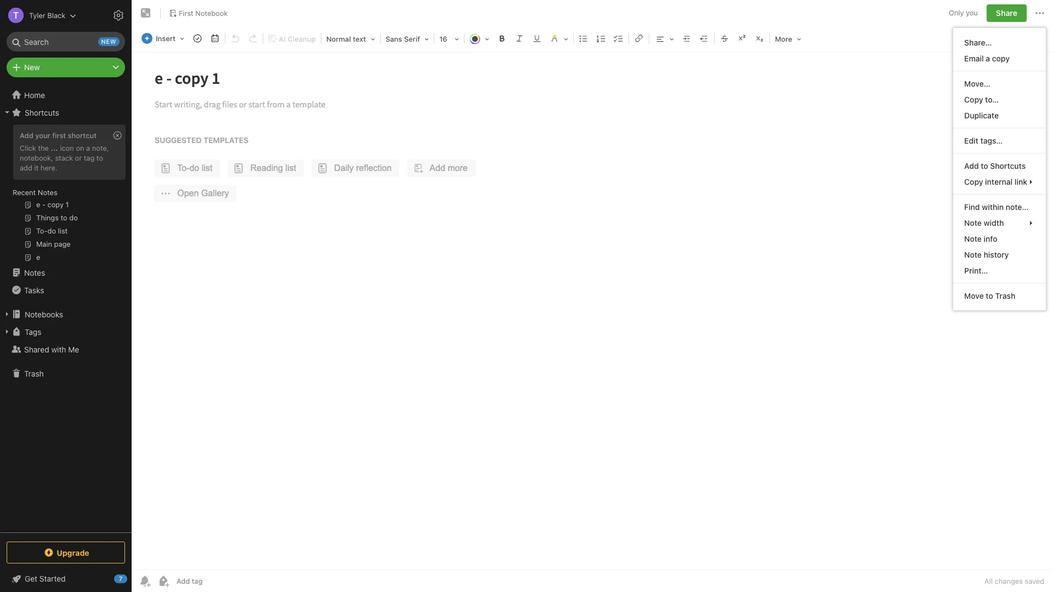 Task type: vqa. For each thing, say whether or not it's contained in the screenshot.
Only you
yes



Task type: describe. For each thing, give the bounding box(es) containing it.
Insert field
[[139, 31, 188, 46]]

normal text
[[326, 35, 366, 43]]

expand notebooks image
[[3, 310, 12, 319]]

note window element
[[132, 0, 1053, 593]]

Account field
[[0, 4, 76, 26]]

7
[[119, 575, 122, 583]]

serif
[[404, 35, 420, 43]]

tags
[[25, 327, 41, 337]]

indent image
[[679, 31, 695, 46]]

add a reminder image
[[138, 575, 151, 588]]

find within note…
[[965, 202, 1029, 212]]

print…
[[965, 266, 988, 275]]

trash inside tree
[[24, 369, 44, 378]]

the
[[38, 144, 49, 152]]

note info
[[965, 234, 998, 244]]

you
[[966, 8, 978, 17]]

shortcuts inside dropdown list 'menu'
[[990, 161, 1026, 171]]

Font family field
[[382, 31, 433, 47]]

italic image
[[512, 31, 527, 46]]

copy to… link
[[954, 92, 1046, 108]]

Heading level field
[[323, 31, 379, 47]]

edit tags…
[[965, 136, 1003, 145]]

new search field
[[14, 32, 120, 52]]

add
[[20, 163, 32, 172]]

find within note… link
[[954, 199, 1046, 215]]

add to shortcuts
[[965, 161, 1026, 171]]

checklist image
[[611, 31, 626, 46]]

first notebook button
[[165, 5, 232, 21]]

copy
[[992, 54, 1010, 63]]

note history
[[965, 250, 1009, 259]]

Highlight field
[[546, 31, 572, 47]]

underline image
[[529, 31, 545, 46]]

upgrade button
[[7, 542, 125, 564]]

with
[[51, 345, 66, 354]]

tags…
[[981, 136, 1003, 145]]

note history link
[[954, 247, 1046, 263]]

bold image
[[494, 31, 510, 46]]

click to collapse image
[[128, 572, 136, 585]]

superscript image
[[735, 31, 750, 46]]

tasks
[[24, 286, 44, 295]]

calendar event image
[[207, 31, 223, 46]]

note width
[[965, 218, 1004, 228]]

recent notes
[[13, 188, 57, 197]]

tags button
[[0, 323, 131, 341]]

shortcuts button
[[0, 104, 131, 121]]

new button
[[7, 58, 125, 77]]

tasks button
[[0, 281, 131, 299]]

home link
[[0, 86, 132, 104]]

copy internal link link
[[954, 174, 1046, 190]]

share button
[[987, 4, 1027, 22]]

click the ...
[[20, 144, 58, 152]]

shortcuts inside button
[[25, 108, 59, 117]]

a inside dropdown list 'menu'
[[986, 54, 990, 63]]

sans serif
[[386, 35, 420, 43]]

dropdown list menu
[[954, 35, 1046, 304]]

black
[[47, 11, 65, 19]]

home
[[24, 90, 45, 100]]

edit
[[965, 136, 979, 145]]

Copy internal link field
[[954, 174, 1046, 190]]

note for note history
[[965, 250, 982, 259]]

add your first shortcut
[[20, 131, 97, 140]]

it
[[34, 163, 39, 172]]

tyler
[[29, 11, 45, 19]]

only you
[[949, 8, 978, 17]]

settings image
[[112, 9, 125, 22]]

duplicate
[[965, 111, 999, 120]]

on
[[76, 144, 84, 152]]

strikethrough image
[[717, 31, 732, 46]]

outdent image
[[697, 31, 712, 46]]

Font color field
[[466, 31, 493, 47]]

notebooks link
[[0, 306, 131, 323]]

subscript image
[[752, 31, 767, 46]]

Note width field
[[954, 215, 1046, 231]]

your
[[35, 131, 50, 140]]

notes link
[[0, 264, 131, 281]]

normal
[[326, 35, 351, 43]]

more
[[775, 35, 793, 43]]

started
[[39, 574, 66, 584]]

note width link
[[954, 215, 1046, 231]]

new
[[24, 63, 40, 72]]

notebook,
[[20, 154, 53, 162]]

email a copy
[[965, 54, 1010, 63]]

Font size field
[[436, 31, 463, 47]]

trash inside dropdown list 'menu'
[[995, 291, 1016, 301]]

expand note image
[[139, 7, 153, 20]]

recent
[[13, 188, 36, 197]]

info
[[984, 234, 998, 244]]

width
[[984, 218, 1004, 228]]



Task type: locate. For each thing, give the bounding box(es) containing it.
new
[[101, 38, 116, 45]]

first notebook
[[179, 9, 228, 17]]

find
[[965, 202, 980, 212]]

add up click
[[20, 131, 33, 140]]

expand tags image
[[3, 328, 12, 336]]

Add tag field
[[176, 577, 258, 586]]

share
[[996, 8, 1018, 18]]

Search text field
[[14, 32, 117, 52]]

insert link image
[[631, 31, 647, 46]]

to down note,
[[96, 154, 103, 162]]

all
[[985, 577, 993, 586]]

copy for copy internal link
[[965, 177, 983, 187]]

notebook
[[195, 9, 228, 17]]

0 horizontal spatial a
[[86, 144, 90, 152]]

add down edit
[[965, 161, 979, 171]]

2 vertical spatial note
[[965, 250, 982, 259]]

More actions field
[[1034, 4, 1047, 22]]

notes right recent
[[38, 188, 57, 197]]

me
[[68, 345, 79, 354]]

...
[[51, 144, 58, 152]]

note,
[[92, 144, 109, 152]]

numbered list image
[[594, 31, 609, 46]]

add inside group
[[20, 131, 33, 140]]

notes
[[38, 188, 57, 197], [24, 268, 45, 277]]

note info link
[[954, 231, 1046, 247]]

Note Editor text field
[[132, 53, 1053, 570]]

add
[[20, 131, 33, 140], [965, 161, 979, 171]]

here.
[[41, 163, 57, 172]]

0 vertical spatial a
[[986, 54, 990, 63]]

More field
[[771, 31, 805, 47]]

1 copy from the top
[[965, 95, 983, 104]]

move… link
[[954, 76, 1046, 92]]

group containing add your first shortcut
[[0, 121, 131, 268]]

get
[[25, 574, 37, 584]]

get started
[[25, 574, 66, 584]]

to up copy internal link
[[981, 161, 988, 171]]

group
[[0, 121, 131, 268]]

task image
[[190, 31, 205, 46]]

Alignment field
[[651, 31, 678, 47]]

print… link
[[954, 263, 1046, 279]]

add inside add to shortcuts link
[[965, 161, 979, 171]]

Help and Learning task checklist field
[[0, 571, 132, 588]]

first
[[179, 9, 193, 17]]

all changes saved
[[985, 577, 1045, 586]]

to for add
[[981, 161, 988, 171]]

0 horizontal spatial shortcuts
[[25, 108, 59, 117]]

add for add to shortcuts
[[965, 161, 979, 171]]

tyler black
[[29, 11, 65, 19]]

move…
[[965, 79, 991, 88]]

0 vertical spatial trash
[[995, 291, 1016, 301]]

move to trash link
[[954, 288, 1046, 304]]

note…
[[1006, 202, 1029, 212]]

tree containing home
[[0, 86, 132, 532]]

copy for copy to…
[[965, 95, 983, 104]]

shared with me
[[24, 345, 79, 354]]

insert
[[156, 34, 176, 43]]

note for note info
[[965, 234, 982, 244]]

note inside field
[[965, 218, 982, 228]]

add to shortcuts link
[[954, 158, 1046, 174]]

0 horizontal spatial add
[[20, 131, 33, 140]]

to right move
[[986, 291, 993, 301]]

1 vertical spatial copy
[[965, 177, 983, 187]]

internal
[[985, 177, 1013, 187]]

shortcuts
[[25, 108, 59, 117], [990, 161, 1026, 171]]

shared with me link
[[0, 341, 131, 358]]

note inside "link"
[[965, 250, 982, 259]]

a inside icon on a note, notebook, stack or tag to add it here.
[[86, 144, 90, 152]]

16
[[439, 35, 447, 43]]

only
[[949, 8, 964, 17]]

1 vertical spatial note
[[965, 234, 982, 244]]

note up print…
[[965, 250, 982, 259]]

add tag image
[[157, 575, 170, 588]]

1 vertical spatial trash
[[24, 369, 44, 378]]

notes inside group
[[38, 188, 57, 197]]

saved
[[1025, 577, 1045, 586]]

to inside icon on a note, notebook, stack or tag to add it here.
[[96, 154, 103, 162]]

copy down move…
[[965, 95, 983, 104]]

0 vertical spatial shortcuts
[[25, 108, 59, 117]]

stack
[[55, 154, 73, 162]]

email
[[965, 54, 984, 63]]

within
[[982, 202, 1004, 212]]

copy inside field
[[965, 177, 983, 187]]

group inside tree
[[0, 121, 131, 268]]

to…
[[985, 95, 999, 104]]

or
[[75, 154, 82, 162]]

duplicate link
[[954, 108, 1046, 123]]

1 vertical spatial shortcuts
[[990, 161, 1026, 171]]

0 vertical spatial copy
[[965, 95, 983, 104]]

tag
[[84, 154, 95, 162]]

a
[[986, 54, 990, 63], [86, 144, 90, 152]]

note
[[965, 218, 982, 228], [965, 234, 982, 244], [965, 250, 982, 259]]

0 vertical spatial add
[[20, 131, 33, 140]]

copy internal link
[[965, 177, 1028, 187]]

a left copy
[[986, 54, 990, 63]]

1 vertical spatial a
[[86, 144, 90, 152]]

edit tags… link
[[954, 133, 1046, 149]]

trash down shared
[[24, 369, 44, 378]]

1 horizontal spatial trash
[[995, 291, 1016, 301]]

shortcuts down home
[[25, 108, 59, 117]]

trash link
[[0, 365, 131, 382]]

tree
[[0, 86, 132, 532]]

notes up 'tasks'
[[24, 268, 45, 277]]

icon
[[60, 144, 74, 152]]

note for note width
[[965, 218, 982, 228]]

trash down print… "link"
[[995, 291, 1016, 301]]

3 note from the top
[[965, 250, 982, 259]]

bulleted list image
[[576, 31, 591, 46]]

shortcuts up copy internal link field
[[990, 161, 1026, 171]]

first
[[52, 131, 66, 140]]

0 horizontal spatial trash
[[24, 369, 44, 378]]

1 horizontal spatial a
[[986, 54, 990, 63]]

text
[[353, 35, 366, 43]]

history
[[984, 250, 1009, 259]]

1 horizontal spatial add
[[965, 161, 979, 171]]

note down find
[[965, 218, 982, 228]]

1 note from the top
[[965, 218, 982, 228]]

note left info
[[965, 234, 982, 244]]

1 horizontal spatial shortcuts
[[990, 161, 1026, 171]]

a right on
[[86, 144, 90, 152]]

1 vertical spatial add
[[965, 161, 979, 171]]

share…
[[965, 38, 992, 47]]

to
[[96, 154, 103, 162], [981, 161, 988, 171], [986, 291, 993, 301]]

2 note from the top
[[965, 234, 982, 244]]

copy
[[965, 95, 983, 104], [965, 177, 983, 187]]

shared
[[24, 345, 49, 354]]

sans
[[386, 35, 402, 43]]

icon on a note, notebook, stack or tag to add it here.
[[20, 144, 109, 172]]

add for add your first shortcut
[[20, 131, 33, 140]]

2 copy from the top
[[965, 177, 983, 187]]

to for move
[[986, 291, 993, 301]]

copy to…
[[965, 95, 999, 104]]

1 vertical spatial notes
[[24, 268, 45, 277]]

upgrade
[[57, 548, 89, 558]]

shortcut
[[68, 131, 97, 140]]

more actions image
[[1034, 7, 1047, 20]]

copy left 'internal'
[[965, 177, 983, 187]]

move
[[965, 291, 984, 301]]

notebooks
[[25, 310, 63, 319]]

0 vertical spatial notes
[[38, 188, 57, 197]]

link
[[1015, 177, 1028, 187]]

click
[[20, 144, 36, 152]]

changes
[[995, 577, 1023, 586]]

0 vertical spatial note
[[965, 218, 982, 228]]

share… link
[[954, 35, 1046, 50]]



